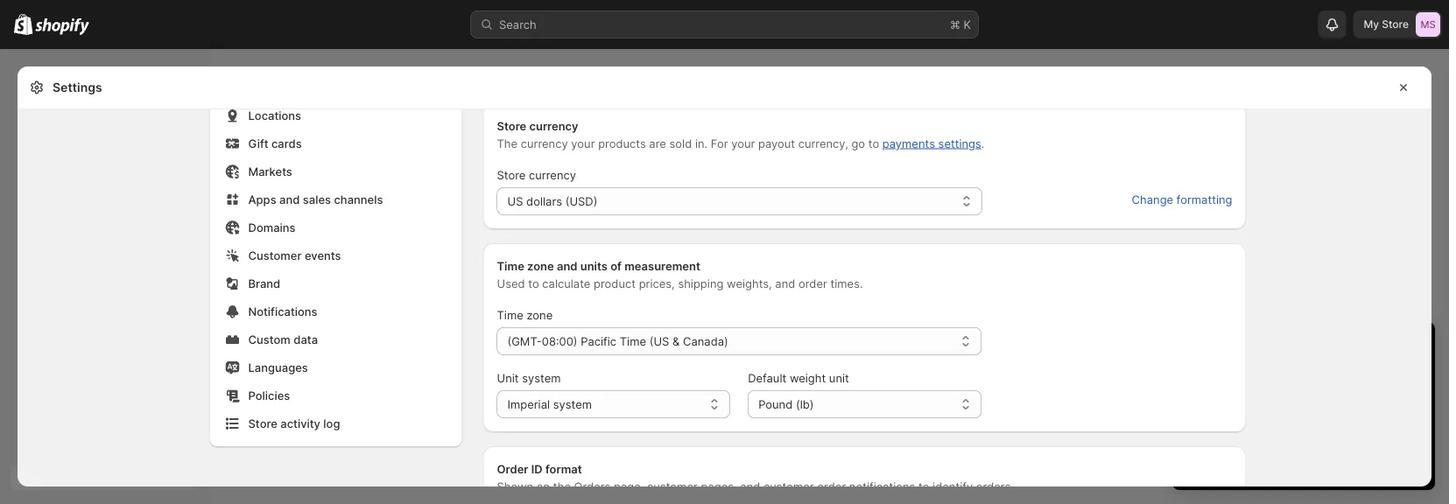 Task type: describe. For each thing, give the bounding box(es) containing it.
plan
[[1280, 370, 1303, 383]]

and inside to customize your online store and add bonus features
[[1271, 422, 1291, 436]]

identify
[[933, 480, 973, 494]]

activity
[[281, 417, 321, 431]]

your inside to customize your online store and add bonus features
[[1390, 405, 1413, 418]]

to customize your online store and add bonus features
[[1204, 405, 1413, 436]]

the
[[553, 480, 571, 494]]

order inside order id format shown on the orders page, customer pages, and customer order notifications to identify orders.
[[818, 480, 846, 494]]

$50 app store credit
[[1204, 405, 1314, 418]]

time for time zone
[[497, 308, 524, 322]]

store for store currency the currency your products are sold in. for your payout currency, go to payments settings .
[[497, 119, 527, 133]]

custom data
[[248, 333, 318, 346]]

order
[[497, 463, 529, 476]]

gift cards link
[[220, 131, 452, 156]]

markets
[[248, 165, 292, 178]]

store activity log
[[248, 417, 340, 431]]

1 horizontal spatial your
[[732, 137, 755, 150]]

1 vertical spatial currency
[[521, 137, 568, 150]]

and up calculate
[[557, 259, 578, 273]]

gift
[[248, 137, 269, 150]]

$50
[[1204, 405, 1226, 418]]

change formatting
[[1132, 193, 1233, 206]]

events
[[305, 249, 341, 262]]

first
[[1204, 387, 1226, 401]]

to inside to customize your online store and add bonus features
[[1317, 405, 1328, 418]]

k
[[964, 18, 971, 31]]

imperial
[[508, 398, 550, 411]]

a
[[1244, 370, 1251, 383]]

calculate
[[542, 277, 591, 290]]

currency for store currency the currency your products are sold in. for your payout currency, go to payments settings .
[[530, 119, 579, 133]]

change
[[1132, 193, 1174, 206]]

dollars
[[527, 194, 562, 208]]

3
[[1229, 387, 1236, 401]]

store currency
[[497, 168, 576, 182]]

and inside order id format shown on the orders page, customer pages, and customer order notifications to identify orders.
[[740, 480, 761, 494]]

notifications link
[[220, 300, 452, 324]]

apps and sales channels
[[248, 193, 383, 206]]

(usd)
[[566, 194, 598, 208]]

us dollars (usd)
[[508, 194, 598, 208]]

payout
[[759, 137, 795, 150]]

languages
[[248, 361, 308, 374]]

switch
[[1190, 370, 1227, 383]]

policies link
[[220, 384, 452, 408]]

0 vertical spatial store
[[1253, 405, 1280, 418]]

policies
[[248, 389, 290, 403]]

switch to a paid plan and get:
[[1190, 370, 1350, 383]]

payments settings link
[[883, 137, 982, 150]]

my store
[[1364, 18, 1409, 31]]

order inside time zone and units of measurement used to calculate product prices, shipping weights, and order times.
[[799, 277, 828, 290]]

currency,
[[799, 137, 849, 150]]

settings
[[939, 137, 982, 150]]

shopify image
[[35, 18, 90, 35]]

system for unit system
[[522, 371, 561, 385]]

and right weights,
[[776, 277, 796, 290]]

trial
[[1233, 338, 1264, 359]]

app
[[1229, 405, 1249, 418]]

store activity log link
[[220, 412, 452, 436]]

brand
[[248, 277, 281, 290]]

and up $1/month at right
[[1306, 370, 1326, 383]]

add
[[1294, 422, 1314, 436]]

get:
[[1329, 370, 1350, 383]]

store for store currency
[[497, 168, 526, 182]]

payments
[[883, 137, 936, 150]]

default weight unit
[[748, 371, 850, 385]]

time zone and units of measurement used to calculate product prices, shipping weights, and order times.
[[497, 259, 863, 290]]

and inside 'link'
[[279, 193, 300, 206]]

on
[[537, 480, 550, 494]]

⌘
[[950, 18, 961, 31]]

domains
[[248, 221, 296, 234]]

shipping
[[678, 277, 724, 290]]

pound
[[759, 398, 793, 411]]

your
[[1190, 338, 1228, 359]]

orders.
[[977, 480, 1014, 494]]

store inside to customize your online store and add bonus features
[[1240, 422, 1267, 436]]

system for imperial system
[[553, 398, 592, 411]]

(us
[[650, 335, 670, 348]]

change formatting button
[[1122, 187, 1243, 212]]

$1/month
[[1301, 387, 1352, 401]]

features
[[1354, 422, 1398, 436]]

settings dialog
[[18, 0, 1432, 505]]

⌘ k
[[950, 18, 971, 31]]

the
[[497, 137, 518, 150]]

prices,
[[639, 277, 675, 290]]

pound (lb)
[[759, 398, 814, 411]]

customize
[[1331, 405, 1386, 418]]

bonus
[[1318, 422, 1351, 436]]

time for time zone and units of measurement used to calculate product prices, shipping weights, and order times.
[[497, 259, 525, 273]]

product
[[594, 277, 636, 290]]

your trial just started button
[[1173, 322, 1436, 359]]

first 3 months for $1/month
[[1204, 387, 1352, 401]]

to inside time zone and units of measurement used to calculate product prices, shipping weights, and order times.
[[528, 277, 539, 290]]

notifications
[[248, 305, 318, 318]]



Task type: locate. For each thing, give the bounding box(es) containing it.
store down $50 app store credit link in the bottom right of the page
[[1240, 422, 1267, 436]]

and left the add in the bottom of the page
[[1271, 422, 1291, 436]]

used
[[497, 277, 525, 290]]

your
[[571, 137, 595, 150], [732, 137, 755, 150], [1390, 405, 1413, 418]]

store for store activity log
[[248, 417, 278, 431]]

months
[[1239, 387, 1280, 401]]

paid
[[1254, 370, 1277, 383]]

apps and sales channels link
[[220, 187, 452, 212]]

store right my on the right of the page
[[1383, 18, 1409, 31]]

locations link
[[220, 103, 452, 128]]

and right pages,
[[740, 480, 761, 494]]

unit
[[497, 371, 519, 385]]

1 vertical spatial order
[[818, 480, 846, 494]]

customer right pages,
[[764, 480, 814, 494]]

order left 'times.'
[[799, 277, 828, 290]]

0 vertical spatial system
[[522, 371, 561, 385]]

go
[[852, 137, 866, 150]]

canada)
[[683, 335, 729, 348]]

measurement
[[625, 259, 701, 273]]

data
[[294, 333, 318, 346]]

dialog
[[1439, 67, 1450, 505]]

customer right page,
[[647, 480, 698, 494]]

0 vertical spatial zone
[[527, 259, 554, 273]]

(gmt-
[[508, 335, 542, 348]]

to
[[869, 137, 880, 150], [528, 277, 539, 290], [1230, 370, 1241, 383], [1317, 405, 1328, 418], [919, 480, 930, 494]]

log
[[324, 417, 340, 431]]

shopify image
[[14, 14, 33, 35]]

store inside the store currency the currency your products are sold in. for your payout currency, go to payments settings .
[[497, 119, 527, 133]]

to right used
[[528, 277, 539, 290]]

currency for store currency
[[529, 168, 576, 182]]

apps
[[248, 193, 276, 206]]

system up imperial system
[[522, 371, 561, 385]]

my store image
[[1416, 12, 1441, 37]]

your trial just started
[[1190, 338, 1364, 359]]

cards
[[272, 137, 302, 150]]

to down $1/month at right
[[1317, 405, 1328, 418]]

1 vertical spatial system
[[553, 398, 592, 411]]

system right imperial
[[553, 398, 592, 411]]

$50 app store credit link
[[1204, 405, 1314, 418]]

customer events
[[248, 249, 341, 262]]

time up used
[[497, 259, 525, 273]]

are
[[649, 137, 667, 150]]

markets link
[[220, 159, 452, 184]]

to left identify
[[919, 480, 930, 494]]

2 horizontal spatial your
[[1390, 405, 1413, 418]]

for
[[1283, 387, 1298, 401]]

time
[[497, 259, 525, 273], [497, 308, 524, 322], [620, 335, 647, 348]]

zone inside time zone and units of measurement used to calculate product prices, shipping weights, and order times.
[[527, 259, 554, 273]]

(gmt-08:00) pacific time (us & canada)
[[508, 335, 729, 348]]

time up (gmt-
[[497, 308, 524, 322]]

settings
[[53, 80, 102, 95]]

to right go
[[869, 137, 880, 150]]

default
[[748, 371, 787, 385]]

to inside order id format shown on the orders page, customer pages, and customer order notifications to identify orders.
[[919, 480, 930, 494]]

to left a at the right of page
[[1230, 370, 1241, 383]]

format
[[546, 463, 582, 476]]

store down policies on the left bottom
[[248, 417, 278, 431]]

1 vertical spatial zone
[[527, 308, 553, 322]]

&
[[673, 335, 680, 348]]

gift cards
[[248, 137, 302, 150]]

of
[[611, 259, 622, 273]]

1 vertical spatial store
[[1240, 422, 1267, 436]]

store
[[1383, 18, 1409, 31], [497, 119, 527, 133], [497, 168, 526, 182], [248, 417, 278, 431]]

just
[[1269, 338, 1299, 359]]

currency
[[530, 119, 579, 133], [521, 137, 568, 150], [529, 168, 576, 182]]

customer events link
[[220, 244, 452, 268]]

0 vertical spatial time
[[497, 259, 525, 273]]

domains link
[[220, 215, 452, 240]]

and right apps
[[279, 193, 300, 206]]

time left (us
[[620, 335, 647, 348]]

2 customer from the left
[[764, 480, 814, 494]]

languages link
[[220, 356, 452, 380]]

0 vertical spatial currency
[[530, 119, 579, 133]]

weight
[[790, 371, 826, 385]]

1 horizontal spatial customer
[[764, 480, 814, 494]]

id
[[531, 463, 543, 476]]

notifications
[[850, 480, 916, 494]]

brand link
[[220, 272, 452, 296]]

0 horizontal spatial customer
[[647, 480, 698, 494]]

zone up (gmt-
[[527, 308, 553, 322]]

your left products
[[571, 137, 595, 150]]

zone for time zone and units of measurement used to calculate product prices, shipping weights, and order times.
[[527, 259, 554, 273]]

order
[[799, 277, 828, 290], [818, 480, 846, 494]]

0 vertical spatial order
[[799, 277, 828, 290]]

pacific
[[581, 335, 617, 348]]

2 vertical spatial time
[[620, 335, 647, 348]]

time inside time zone and units of measurement used to calculate product prices, shipping weights, and order times.
[[497, 259, 525, 273]]

custom data link
[[220, 328, 452, 352]]

search
[[499, 18, 537, 31]]

zone up calculate
[[527, 259, 554, 273]]

08:00)
[[542, 335, 578, 348]]

weights,
[[727, 277, 772, 290]]

unit system
[[497, 371, 561, 385]]

credit
[[1283, 405, 1314, 418]]

store up us
[[497, 168, 526, 182]]

sold
[[670, 137, 692, 150]]

store currency the currency your products are sold in. for your payout currency, go to payments settings .
[[497, 119, 985, 150]]

pages,
[[701, 480, 737, 494]]

your trial just started element
[[1173, 368, 1436, 491]]

products
[[598, 137, 646, 150]]

store up the
[[497, 119, 527, 133]]

your up features
[[1390, 405, 1413, 418]]

1 customer from the left
[[647, 480, 698, 494]]

units
[[581, 259, 608, 273]]

sales
[[303, 193, 331, 206]]

online
[[1204, 422, 1237, 436]]

custom
[[248, 333, 291, 346]]

0 horizontal spatial your
[[571, 137, 595, 150]]

shown
[[497, 480, 534, 494]]

.
[[982, 137, 985, 150]]

store down months
[[1253, 405, 1280, 418]]

order id format shown on the orders page, customer pages, and customer order notifications to identify orders.
[[497, 463, 1014, 494]]

to inside the store currency the currency your products are sold in. for your payout currency, go to payments settings .
[[869, 137, 880, 150]]

(lb)
[[796, 398, 814, 411]]

channels
[[334, 193, 383, 206]]

1 vertical spatial time
[[497, 308, 524, 322]]

customer
[[647, 480, 698, 494], [764, 480, 814, 494]]

time zone
[[497, 308, 553, 322]]

your right for
[[732, 137, 755, 150]]

page,
[[614, 480, 644, 494]]

zone for time zone
[[527, 308, 553, 322]]

order left notifications at the bottom right of page
[[818, 480, 846, 494]]

imperial system
[[508, 398, 592, 411]]

2 vertical spatial currency
[[529, 168, 576, 182]]

us
[[508, 194, 523, 208]]



Task type: vqa. For each thing, say whether or not it's contained in the screenshot.
Canadian dollars (CAD)
no



